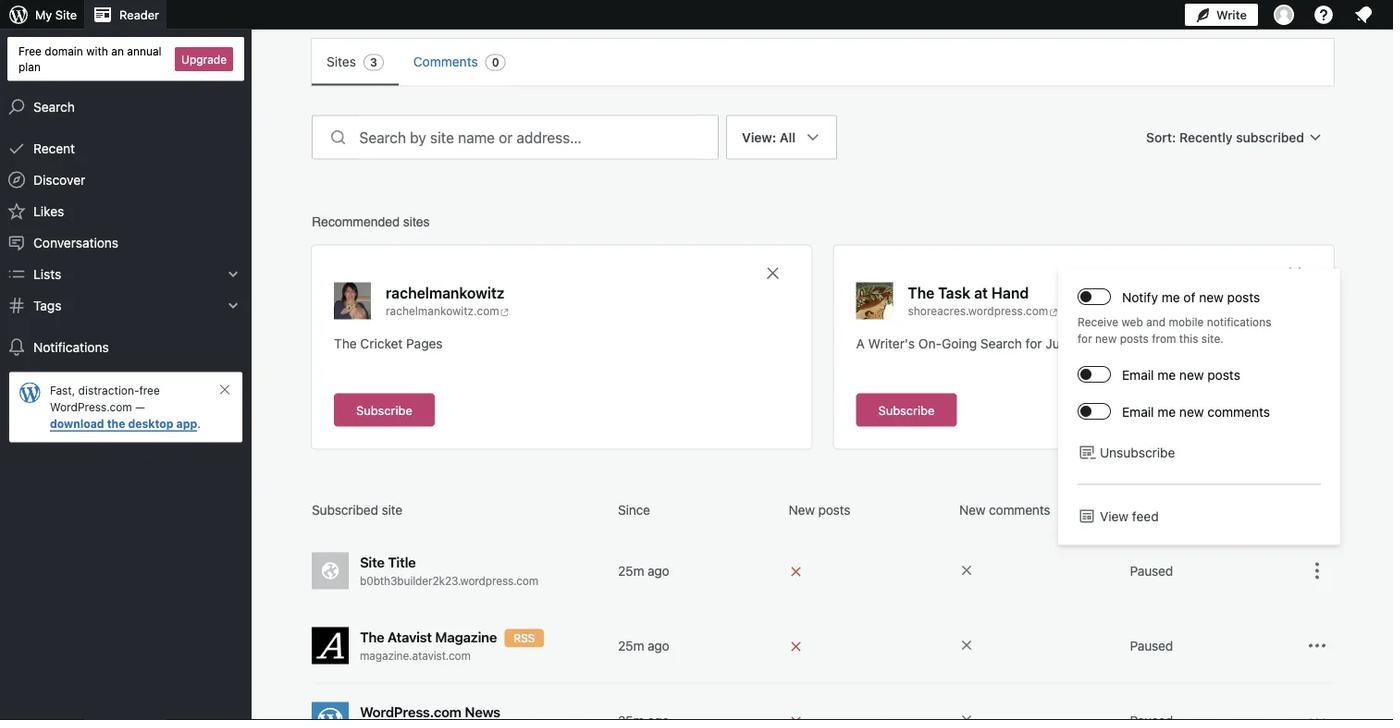 Task type: locate. For each thing, give the bounding box(es) containing it.
2 keyboard_arrow_down image from the top
[[224, 297, 242, 315]]

write
[[1217, 8, 1247, 22]]

new inside new comments column header
[[959, 502, 986, 518]]

the left atavist
[[360, 630, 384, 646]]

search
[[33, 99, 75, 114], [981, 336, 1022, 351]]

1 vertical spatial search
[[981, 336, 1022, 351]]

0 vertical spatial email
[[1122, 367, 1154, 383]]

ago
[[648, 563, 669, 579], [648, 638, 669, 654]]

subscribe button down writer's
[[856, 394, 957, 427]]

0 vertical spatial keyboard_arrow_down image
[[224, 265, 242, 284]]

my site
[[35, 8, 77, 22]]

a writer's on-going search for just the right words
[[856, 336, 1170, 351]]

0 horizontal spatial site
[[55, 8, 77, 22]]

1 horizontal spatial site
[[360, 555, 385, 571]]

cell for more information image
[[789, 636, 952, 656]]

the atavist magazine row
[[312, 609, 1334, 684]]

subscribe for rachelmankowitz
[[356, 403, 412, 417]]

0 vertical spatial comments
[[1208, 404, 1270, 420]]

email right view
[[1130, 502, 1161, 518]]

more information image
[[959, 563, 974, 578], [959, 713, 974, 721]]

0 vertical spatial the
[[908, 284, 935, 302]]

subscribe for the task at hand
[[878, 403, 935, 417]]

on-
[[919, 336, 942, 351]]

writer's
[[868, 336, 915, 351]]

1 ago from the top
[[648, 563, 669, 579]]

the
[[1075, 336, 1094, 351], [107, 418, 125, 431]]

more actions image
[[1306, 560, 1329, 582]]

words
[[1132, 336, 1170, 351]]

subscribe down cricket
[[356, 403, 412, 417]]

paused cell for the atavist magazine
[[1130, 637, 1293, 655]]

email down the words
[[1122, 367, 1154, 383]]

2 vertical spatial email
[[1130, 502, 1161, 518]]

posts inside column header
[[818, 502, 851, 518]]

the down receive
[[1075, 336, 1094, 351]]

email inside "column header"
[[1130, 502, 1161, 518]]

my site link
[[0, 0, 84, 30]]

1 horizontal spatial the
[[360, 630, 384, 646]]

2 more actions image from the top
[[1306, 710, 1329, 721]]

1 vertical spatial 25m
[[618, 638, 644, 654]]

magazine.atavist.com
[[360, 650, 471, 663]]

for
[[1078, 333, 1092, 346], [1026, 336, 1042, 351]]

new posts column header
[[789, 501, 952, 519]]

title
[[388, 555, 416, 571]]

likes
[[33, 204, 64, 219]]

domain
[[45, 44, 83, 57]]

subscribe
[[356, 403, 412, 417], [878, 403, 935, 417]]

at
[[974, 284, 988, 302]]

me down the email me new posts
[[1158, 404, 1176, 420]]

more information image down more information image
[[959, 713, 974, 721]]

the left cricket
[[334, 336, 357, 351]]

ago inside site title row
[[648, 563, 669, 579]]

0 vertical spatial paused
[[1130, 563, 1173, 579]]

1 horizontal spatial for
[[1078, 333, 1092, 346]]

1 subscribe from the left
[[356, 403, 412, 417]]

new inside new posts column header
[[789, 502, 815, 518]]

None search field
[[312, 115, 719, 160]]

1 vertical spatial email
[[1122, 404, 1154, 420]]

.
[[197, 418, 201, 431]]

1 vertical spatial comments
[[989, 502, 1051, 518]]

more information image for more actions icon associated with wordpress.com news icon
[[959, 713, 974, 721]]

subscribe button
[[334, 394, 435, 427], [856, 394, 957, 427]]

the cricket pages
[[334, 336, 443, 351]]

paused
[[1130, 563, 1173, 579], [1130, 638, 1173, 654]]

0 horizontal spatial the
[[334, 336, 357, 351]]

web
[[1122, 316, 1143, 329]]

email up unsubscribe
[[1122, 404, 1154, 420]]

posts up notifications
[[1227, 290, 1260, 305]]

1 25m ago from the top
[[618, 563, 669, 579]]

from
[[1152, 333, 1176, 346]]

1 horizontal spatial new
[[959, 502, 986, 518]]

cell for more information icon inside the site title row
[[789, 561, 952, 581]]

1 horizontal spatial the
[[1075, 336, 1094, 351]]

2 ago from the top
[[648, 638, 669, 654]]

pages
[[406, 336, 443, 351]]

subscribe button down cricket
[[334, 394, 435, 427]]

with
[[86, 44, 108, 57]]

lists
[[33, 267, 61, 282]]

me left of
[[1162, 290, 1180, 305]]

tags link
[[0, 290, 252, 322]]

0 horizontal spatial new
[[789, 502, 815, 518]]

keyboard_arrow_down image for tags
[[224, 297, 242, 315]]

paused inside site title row
[[1130, 563, 1173, 579]]

likes link
[[0, 196, 252, 227]]

2 paused from the top
[[1130, 638, 1173, 654]]

1 vertical spatial site
[[360, 555, 385, 571]]

keyboard_arrow_down image
[[224, 265, 242, 284], [224, 297, 242, 315]]

the inside fast, distraction-free wordpress.com — download the desktop app .
[[107, 418, 125, 431]]

the for the cricket pages
[[334, 336, 357, 351]]

notifications
[[33, 340, 109, 355]]

cell
[[789, 561, 952, 581], [789, 636, 952, 656], [312, 703, 611, 721], [789, 711, 952, 721], [1130, 712, 1293, 721]]

posts inside "receive web and mobile notifications for new posts from this site."
[[1120, 333, 1149, 346]]

1 vertical spatial 25m ago
[[618, 638, 669, 654]]

posts down site.
[[1208, 367, 1241, 383]]

table
[[312, 501, 1334, 721]]

1 subscribe button from the left
[[334, 394, 435, 427]]

2 subscribe from the left
[[878, 403, 935, 417]]

0 vertical spatial ago
[[648, 563, 669, 579]]

25m ago inside site title row
[[618, 563, 669, 579]]

2 horizontal spatial the
[[908, 284, 935, 302]]

b0bth3builder2k23.wordpress.com link
[[360, 573, 611, 590]]

1 vertical spatial more information image
[[959, 713, 974, 721]]

email me new comments
[[1122, 404, 1270, 420]]

email frequency column header
[[1130, 501, 1293, 519]]

distraction-
[[78, 384, 139, 397]]

for inside "receive web and mobile notifications for new posts from this site."
[[1078, 333, 1092, 346]]

download
[[50, 418, 104, 431]]

0 horizontal spatial subscribe
[[356, 403, 412, 417]]

1 horizontal spatial search
[[981, 336, 1022, 351]]

1 vertical spatial paused cell
[[1130, 637, 1293, 655]]

posts
[[1227, 290, 1260, 305], [1120, 333, 1149, 346], [1208, 367, 1241, 383], [818, 502, 851, 518]]

25m for the atavist magazine
[[618, 638, 644, 654]]

the task at hand link
[[908, 283, 1029, 303]]

2 25m from the top
[[618, 638, 644, 654]]

paused cell
[[1130, 562, 1293, 581], [1130, 637, 1293, 655]]

the left task
[[908, 284, 935, 302]]

ago for the atavist magazine
[[648, 638, 669, 654]]

paused cell for site title
[[1130, 562, 1293, 581]]

conversations
[[33, 235, 119, 250]]

2 new from the left
[[959, 502, 986, 518]]

25m inside the atavist magazine row
[[618, 638, 644, 654]]

1 vertical spatial me
[[1158, 367, 1176, 383]]

1 new from the left
[[789, 502, 815, 518]]

sort: recently subscribed button
[[1139, 121, 1334, 154]]

subscribed site column header
[[312, 501, 611, 519]]

paused inside the atavist magazine row
[[1130, 638, 1173, 654]]

comments
[[1208, 404, 1270, 420], [989, 502, 1051, 518]]

right
[[1097, 336, 1129, 351]]

me down the words
[[1158, 367, 1176, 383]]

row
[[312, 501, 1334, 534], [312, 684, 1334, 721]]

keyboard_arrow_down image inside the tags link
[[224, 297, 242, 315]]

2 vertical spatial the
[[360, 630, 384, 646]]

more information image for more actions image
[[959, 563, 974, 578]]

for down receive
[[1078, 333, 1092, 346]]

tags
[[33, 298, 61, 313]]

1 row from the top
[[312, 501, 1334, 534]]

ago for site title
[[648, 563, 669, 579]]

me
[[1162, 290, 1180, 305], [1158, 367, 1176, 383], [1158, 404, 1176, 420]]

1 keyboard_arrow_down image from the top
[[224, 265, 242, 284]]

search down shoreacres.wordpress.com link
[[981, 336, 1022, 351]]

Search search field
[[359, 116, 718, 159]]

0 vertical spatial more actions image
[[1306, 635, 1329, 657]]

menu containing sites
[[312, 39, 1334, 86]]

0 vertical spatial 25m
[[618, 563, 644, 579]]

0 horizontal spatial subscribe button
[[334, 394, 435, 427]]

site right "my"
[[55, 8, 77, 22]]

2 subscribe button from the left
[[856, 394, 957, 427]]

my
[[35, 8, 52, 22]]

3
[[370, 56, 377, 69]]

rachelmankowitz.com
[[386, 305, 499, 318]]

more actions image
[[1306, 635, 1329, 657], [1306, 710, 1329, 721]]

email
[[1122, 367, 1154, 383], [1122, 404, 1154, 420], [1130, 502, 1161, 518]]

0 vertical spatial row
[[312, 501, 1334, 534]]

new down receive
[[1095, 333, 1117, 346]]

1 25m from the top
[[618, 563, 644, 579]]

0 vertical spatial 25m ago
[[618, 563, 669, 579]]

2 25m ago from the top
[[618, 638, 669, 654]]

2 more information image from the top
[[959, 713, 974, 721]]

posts down web
[[1120, 333, 1149, 346]]

hand
[[992, 284, 1029, 302]]

site
[[382, 502, 402, 518]]

notify me of new posts
[[1122, 290, 1260, 305]]

1 paused cell from the top
[[1130, 562, 1293, 581]]

1 horizontal spatial subscribe button
[[856, 394, 957, 427]]

recommended sites
[[312, 214, 430, 229]]

1 vertical spatial paused
[[1130, 638, 1173, 654]]

the
[[908, 284, 935, 302], [334, 336, 357, 351], [360, 630, 384, 646]]

upgrade button
[[175, 47, 233, 71]]

for left just
[[1026, 336, 1042, 351]]

paused cell inside the atavist magazine row
[[1130, 637, 1293, 655]]

sort: recently subscribed
[[1146, 130, 1304, 145]]

more information image down new comments
[[959, 563, 974, 578]]

25m inside site title row
[[618, 563, 644, 579]]

1 vertical spatial the
[[107, 418, 125, 431]]

ago inside the atavist magazine row
[[648, 638, 669, 654]]

conversations link
[[0, 227, 252, 259]]

25m ago inside the atavist magazine row
[[618, 638, 669, 654]]

app
[[176, 418, 197, 431]]

paused for site title
[[1130, 563, 1173, 579]]

0 vertical spatial more information image
[[959, 563, 974, 578]]

1 vertical spatial keyboard_arrow_down image
[[224, 297, 242, 315]]

subscribe button for the task at hand
[[856, 394, 957, 427]]

posts up site title row
[[818, 502, 851, 518]]

1 paused from the top
[[1130, 563, 1173, 579]]

email for email me new posts
[[1122, 367, 1154, 383]]

magazine.atavist.com link
[[360, 648, 611, 665]]

2 vertical spatial me
[[1158, 404, 1176, 420]]

rachelmankowitz link
[[386, 283, 505, 303]]

search up recent
[[33, 99, 75, 114]]

paused cell inside site title row
[[1130, 562, 1293, 581]]

1 more information image from the top
[[959, 563, 974, 578]]

email for email me new comments
[[1122, 404, 1154, 420]]

1 vertical spatial the
[[334, 336, 357, 351]]

the down wordpress.com
[[107, 418, 125, 431]]

1 horizontal spatial comments
[[1208, 404, 1270, 420]]

site left title
[[360, 555, 385, 571]]

subscribe down writer's
[[878, 403, 935, 417]]

0 horizontal spatial the
[[107, 418, 125, 431]]

1 vertical spatial row
[[312, 684, 1334, 721]]

menu
[[312, 39, 1334, 86]]

and
[[1146, 316, 1166, 329]]

email for email frequency
[[1130, 502, 1161, 518]]

25m ago for site title
[[618, 563, 669, 579]]

1 more actions image from the top
[[1306, 635, 1329, 657]]

desktop
[[128, 418, 173, 431]]

1 horizontal spatial subscribe
[[878, 403, 935, 417]]

0 horizontal spatial for
[[1026, 336, 1042, 351]]

notifications
[[1207, 316, 1272, 329]]

2 paused cell from the top
[[1130, 637, 1293, 655]]

0 vertical spatial me
[[1162, 290, 1180, 305]]

view: all
[[742, 130, 796, 145]]

the inside the task at hand link
[[908, 284, 935, 302]]

0 vertical spatial paused cell
[[1130, 562, 1293, 581]]

1 vertical spatial more actions image
[[1306, 710, 1329, 721]]

0 horizontal spatial comments
[[989, 502, 1051, 518]]

wordpress.com news image
[[312, 703, 349, 721]]

since column header
[[618, 501, 781, 519]]

keyboard_arrow_down image inside lists link
[[224, 265, 242, 284]]

1 vertical spatial ago
[[648, 638, 669, 654]]

recent link
[[0, 133, 252, 164]]

more information image inside site title row
[[959, 563, 974, 578]]

the inside the atavist magazine cell
[[360, 630, 384, 646]]

0 vertical spatial site
[[55, 8, 77, 22]]

more image
[[1306, 0, 1329, 5]]

new comments
[[959, 502, 1051, 518]]

0 horizontal spatial search
[[33, 99, 75, 114]]

recently
[[1180, 130, 1233, 145]]



Task type: vqa. For each thing, say whether or not it's contained in the screenshot.
2nd "and" from right
no



Task type: describe. For each thing, give the bounding box(es) containing it.
me for posts
[[1158, 367, 1176, 383]]

dismiss image
[[217, 383, 232, 397]]

0 vertical spatial the
[[1075, 336, 1094, 351]]

just
[[1046, 336, 1071, 351]]

cell for more actions icon associated with wordpress.com news icon's more information icon
[[789, 711, 952, 721]]

sites
[[327, 54, 356, 69]]

comments
[[413, 54, 478, 69]]

my profile image
[[1274, 5, 1294, 25]]

fast, distraction-free wordpress.com — download the desktop app .
[[50, 384, 201, 431]]

me for comments
[[1158, 404, 1176, 420]]

the for the atavist magazine
[[360, 630, 384, 646]]

25m for site title
[[618, 563, 644, 579]]

sites
[[403, 214, 430, 229]]

new for new posts
[[789, 502, 815, 518]]

task
[[938, 284, 971, 302]]

the for the task at hand
[[908, 284, 935, 302]]

new for new comments
[[959, 502, 986, 518]]

sort:
[[1146, 130, 1176, 145]]

for for just
[[1026, 336, 1042, 351]]

going
[[942, 336, 977, 351]]

keyboard_arrow_down image for lists
[[224, 265, 242, 284]]

0 vertical spatial search
[[33, 99, 75, 114]]

recommended
[[312, 214, 400, 229]]

receive web and mobile notifications for new posts from this site.
[[1078, 316, 1272, 346]]

2 row from the top
[[312, 684, 1334, 721]]

subscribe button for rachelmankowitz
[[334, 394, 435, 427]]

this
[[1179, 333, 1199, 346]]

new posts
[[789, 502, 851, 518]]

of
[[1184, 290, 1196, 305]]

view feed link
[[1078, 507, 1321, 526]]

unsubscribe
[[1100, 445, 1175, 460]]

write link
[[1185, 0, 1258, 30]]

subscribed
[[312, 502, 378, 518]]

annual
[[127, 44, 161, 57]]

more actions image for the atavist magazine icon
[[1306, 635, 1329, 657]]

b0bth3builder2k23.wordpress.com
[[360, 575, 539, 588]]

free
[[139, 384, 160, 397]]

me for new
[[1162, 290, 1180, 305]]

site title link
[[360, 553, 611, 573]]

the atavist magazine
[[360, 630, 497, 646]]

—
[[135, 401, 145, 414]]

comments inside new comments column header
[[989, 502, 1051, 518]]

new comments column header
[[959, 501, 1123, 519]]

wordpress.com
[[50, 401, 132, 414]]

new down the this
[[1180, 367, 1204, 383]]

more information image
[[959, 638, 974, 653]]

email me new posts
[[1122, 367, 1241, 383]]

rachelmankowitz
[[386, 284, 505, 302]]

email frequency
[[1130, 502, 1224, 518]]

shoreacres.wordpress.com
[[908, 305, 1048, 318]]

shoreacres.wordpress.com link
[[908, 303, 1062, 320]]

atavist
[[388, 630, 432, 646]]

fast,
[[50, 384, 75, 397]]

help image
[[1313, 4, 1335, 26]]

unsubscribe button
[[1078, 444, 1321, 462]]

0
[[492, 56, 499, 69]]

free domain with an annual plan
[[19, 44, 161, 73]]

view: all button
[[726, 115, 837, 308]]

rss
[[514, 632, 535, 645]]

view:
[[742, 130, 776, 145]]

site title b0bth3builder2k23.wordpress.com
[[360, 555, 539, 588]]

site inside "site title b0bth3builder2k23.wordpress.com"
[[360, 555, 385, 571]]

view
[[1100, 509, 1129, 524]]

the atavist magazine image
[[312, 628, 349, 665]]

the task at hand
[[908, 284, 1029, 302]]

feed
[[1132, 509, 1159, 524]]

magazine
[[435, 630, 497, 646]]

receive
[[1078, 316, 1119, 329]]

rachelmankowitz.com link
[[386, 303, 538, 320]]

the atavist magazine cell
[[312, 628, 611, 665]]

site title cell
[[312, 553, 611, 590]]

new down the email me new posts
[[1180, 404, 1204, 420]]

table containing site title
[[312, 501, 1334, 721]]

subscribed
[[1236, 130, 1304, 145]]

for for new
[[1078, 333, 1092, 346]]

free
[[19, 44, 42, 57]]

plan
[[19, 60, 41, 73]]

recent
[[33, 141, 75, 156]]

all
[[780, 130, 796, 145]]

manage your notifications image
[[1353, 4, 1375, 26]]

upgrade
[[181, 53, 227, 65]]

notify
[[1122, 290, 1158, 305]]

view feed
[[1100, 509, 1159, 524]]

more actions image for wordpress.com news icon
[[1306, 710, 1329, 721]]

dismiss this recommendation image
[[1286, 264, 1304, 283]]

subscribed site
[[312, 502, 402, 518]]

discover
[[33, 172, 85, 187]]

new right of
[[1199, 290, 1224, 305]]

site title row
[[312, 534, 1334, 609]]

25m ago for the atavist magazine
[[618, 638, 669, 654]]

mobile
[[1169, 316, 1204, 329]]

paused for the atavist magazine
[[1130, 638, 1173, 654]]

new inside "receive web and mobile notifications for new posts from this site."
[[1095, 333, 1117, 346]]

site.
[[1202, 333, 1224, 346]]

cricket
[[360, 336, 403, 351]]

frequency
[[1165, 502, 1224, 518]]

lists link
[[0, 259, 252, 290]]

since
[[618, 502, 650, 518]]

dismiss this recommendation image
[[764, 264, 782, 283]]

row containing subscribed site
[[312, 501, 1334, 534]]

discover link
[[0, 164, 252, 196]]

search link
[[0, 91, 252, 123]]

notifications link
[[0, 332, 252, 363]]



